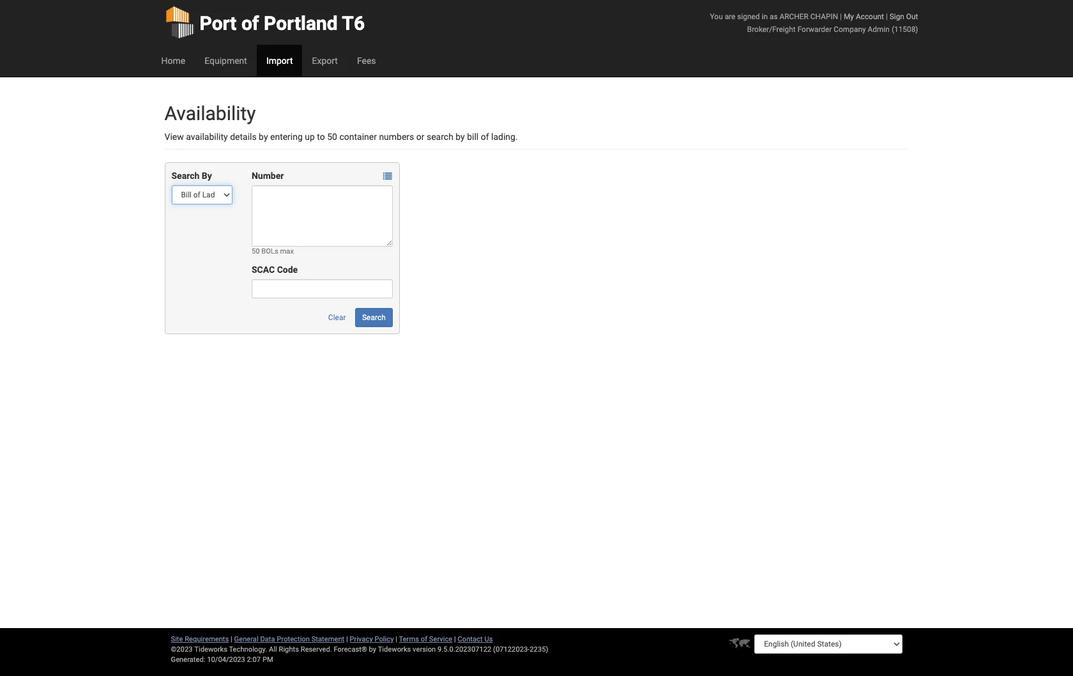 Task type: vqa. For each thing, say whether or not it's contained in the screenshot.
containers
no



Task type: locate. For each thing, give the bounding box(es) containing it.
by left the bill
[[456, 132, 465, 142]]

2 horizontal spatial of
[[481, 132, 489, 142]]

0 horizontal spatial search
[[172, 171, 200, 181]]

search left by
[[172, 171, 200, 181]]

|
[[840, 12, 842, 21], [886, 12, 888, 21], [231, 635, 233, 644], [346, 635, 348, 644], [396, 635, 398, 644], [454, 635, 456, 644]]

admin
[[868, 25, 890, 34]]

general
[[234, 635, 259, 644]]

fees
[[357, 56, 376, 66]]

| left my
[[840, 12, 842, 21]]

50 bols max
[[252, 247, 294, 256]]

2235)
[[530, 646, 549, 654]]

search for search
[[362, 313, 386, 322]]

1 horizontal spatial of
[[421, 635, 428, 644]]

generated:
[[171, 656, 205, 664]]

out
[[907, 12, 919, 21]]

privacy
[[350, 635, 373, 644]]

search
[[427, 132, 454, 142]]

1 vertical spatial search
[[362, 313, 386, 322]]

terms
[[399, 635, 419, 644]]

policy
[[375, 635, 394, 644]]

0 vertical spatial 50
[[327, 132, 337, 142]]

rights
[[279, 646, 299, 654]]

by down privacy policy link
[[369, 646, 377, 654]]

broker/freight
[[748, 25, 796, 34]]

0 horizontal spatial of
[[242, 12, 259, 35]]

1 horizontal spatial 50
[[327, 132, 337, 142]]

availability
[[186, 132, 228, 142]]

search right clear
[[362, 313, 386, 322]]

show list image
[[383, 172, 392, 181]]

requirements
[[185, 635, 229, 644]]

number
[[252, 171, 284, 181]]

search for search by
[[172, 171, 200, 181]]

0 horizontal spatial 50
[[252, 247, 260, 256]]

bill
[[467, 132, 479, 142]]

by right details
[[259, 132, 268, 142]]

of right port
[[242, 12, 259, 35]]

archer
[[780, 12, 809, 21]]

contact
[[458, 635, 483, 644]]

you
[[710, 12, 723, 21]]

0 vertical spatial of
[[242, 12, 259, 35]]

1 vertical spatial of
[[481, 132, 489, 142]]

1 horizontal spatial by
[[369, 646, 377, 654]]

10/04/2023
[[207, 656, 245, 664]]

scac code
[[252, 265, 298, 275]]

2:07
[[247, 656, 261, 664]]

my
[[844, 12, 854, 21]]

port
[[200, 12, 237, 35]]

import
[[266, 56, 293, 66]]

export
[[312, 56, 338, 66]]

search inside "search" button
[[362, 313, 386, 322]]

max
[[280, 247, 294, 256]]

equipment button
[[195, 45, 257, 77]]

by
[[259, 132, 268, 142], [456, 132, 465, 142], [369, 646, 377, 654]]

of right the bill
[[481, 132, 489, 142]]

of
[[242, 12, 259, 35], [481, 132, 489, 142], [421, 635, 428, 644]]

2 vertical spatial of
[[421, 635, 428, 644]]

1 horizontal spatial search
[[362, 313, 386, 322]]

50 left bols
[[252, 247, 260, 256]]

clear button
[[321, 308, 353, 327]]

pm
[[263, 656, 273, 664]]

SCAC Code text field
[[252, 279, 393, 298]]

availability
[[165, 102, 256, 125]]

0 vertical spatial search
[[172, 171, 200, 181]]

1 vertical spatial 50
[[252, 247, 260, 256]]

us
[[485, 635, 493, 644]]

are
[[725, 12, 736, 21]]

©2023 tideworks
[[171, 646, 227, 654]]

port of portland t6
[[200, 12, 365, 35]]

of up version
[[421, 635, 428, 644]]

search button
[[355, 308, 393, 327]]

(11508)
[[892, 25, 919, 34]]

50 right to
[[327, 132, 337, 142]]

terms of service link
[[399, 635, 453, 644]]

site requirements | general data protection statement | privacy policy | terms of service | contact us ©2023 tideworks technology. all rights reserved. forecast® by tideworks version 9.5.0.202307122 (07122023-2235) generated: 10/04/2023 2:07 pm
[[171, 635, 549, 664]]

my account link
[[844, 12, 884, 21]]

site
[[171, 635, 183, 644]]

Number text field
[[252, 185, 393, 247]]

50
[[327, 132, 337, 142], [252, 247, 260, 256]]

| up 9.5.0.202307122
[[454, 635, 456, 644]]

| up forecast®
[[346, 635, 348, 644]]

search
[[172, 171, 200, 181], [362, 313, 386, 322]]



Task type: describe. For each thing, give the bounding box(es) containing it.
home
[[161, 56, 185, 66]]

| left sign
[[886, 12, 888, 21]]

chapin
[[811, 12, 839, 21]]

forwarder
[[798, 25, 832, 34]]

equipment
[[205, 56, 247, 66]]

forecast®
[[334, 646, 367, 654]]

tideworks
[[378, 646, 411, 654]]

port of portland t6 link
[[165, 0, 365, 45]]

9.5.0.202307122
[[438, 646, 492, 654]]

protection
[[277, 635, 310, 644]]

contact us link
[[458, 635, 493, 644]]

privacy policy link
[[350, 635, 394, 644]]

code
[[277, 265, 298, 275]]

by
[[202, 171, 212, 181]]

sign out link
[[890, 12, 919, 21]]

| up the tideworks
[[396, 635, 398, 644]]

export button
[[303, 45, 348, 77]]

reserved.
[[301, 646, 332, 654]]

numbers
[[379, 132, 414, 142]]

bols
[[262, 247, 279, 256]]

up
[[305, 132, 315, 142]]

scac
[[252, 265, 275, 275]]

portland
[[264, 12, 338, 35]]

entering
[[270, 132, 303, 142]]

data
[[260, 635, 275, 644]]

details
[[230, 132, 257, 142]]

view availability details by entering up to 50 container numbers or search by bill of lading.
[[165, 132, 518, 142]]

home button
[[152, 45, 195, 77]]

import button
[[257, 45, 303, 77]]

to
[[317, 132, 325, 142]]

of inside site requirements | general data protection statement | privacy policy | terms of service | contact us ©2023 tideworks technology. all rights reserved. forecast® by tideworks version 9.5.0.202307122 (07122023-2235) generated: 10/04/2023 2:07 pm
[[421, 635, 428, 644]]

view
[[165, 132, 184, 142]]

in
[[762, 12, 768, 21]]

service
[[429, 635, 453, 644]]

all
[[269, 646, 277, 654]]

general data protection statement link
[[234, 635, 345, 644]]

sign
[[890, 12, 905, 21]]

technology.
[[229, 646, 267, 654]]

as
[[770, 12, 778, 21]]

version
[[413, 646, 436, 654]]

fees button
[[348, 45, 386, 77]]

or
[[417, 132, 425, 142]]

container
[[340, 132, 377, 142]]

0 horizontal spatial by
[[259, 132, 268, 142]]

(07122023-
[[493, 646, 530, 654]]

site requirements link
[[171, 635, 229, 644]]

statement
[[312, 635, 345, 644]]

lading.
[[491, 132, 518, 142]]

t6
[[342, 12, 365, 35]]

clear
[[328, 313, 346, 322]]

signed
[[738, 12, 760, 21]]

company
[[834, 25, 866, 34]]

by inside site requirements | general data protection statement | privacy policy | terms of service | contact us ©2023 tideworks technology. all rights reserved. forecast® by tideworks version 9.5.0.202307122 (07122023-2235) generated: 10/04/2023 2:07 pm
[[369, 646, 377, 654]]

search by
[[172, 171, 212, 181]]

you are signed in as archer chapin | my account | sign out broker/freight forwarder company admin (11508)
[[710, 12, 919, 34]]

account
[[856, 12, 884, 21]]

2 horizontal spatial by
[[456, 132, 465, 142]]

| left "general"
[[231, 635, 233, 644]]



